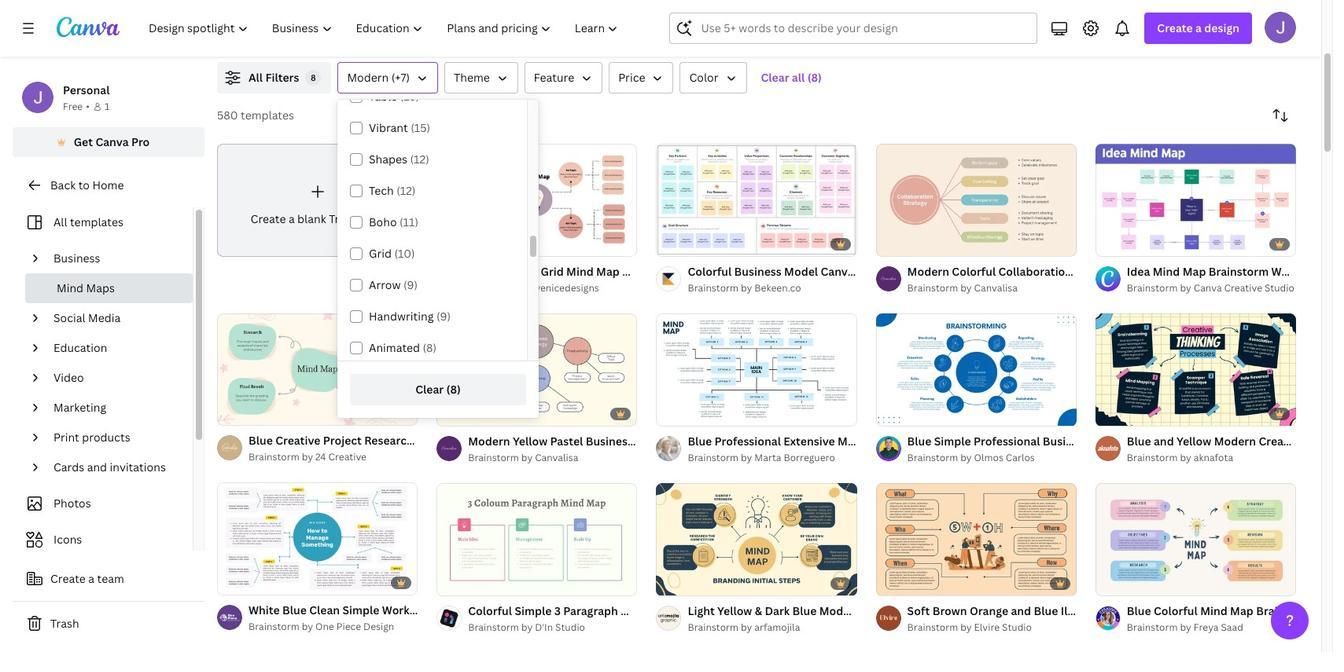 Task type: describe. For each thing, give the bounding box(es) containing it.
products
[[82, 430, 130, 445]]

(8) for animated (8)
[[423, 341, 437, 356]]

580
[[217, 108, 238, 123]]

brainstorm by olmos carlos link
[[908, 451, 1077, 466]]

elvire
[[974, 621, 1000, 635]]

modern for modern colorful collaboration strategy diagram brainstorm brainstorm by canvalisa
[[908, 264, 950, 279]]

soft brown orange and blue illustrated 5w1h mind map brainstorm by elvire studio
[[908, 604, 1207, 635]]

top level navigation element
[[138, 13, 632, 44]]

5w1h
[[1119, 604, 1151, 619]]

brainstorm by 24 creative link
[[249, 450, 418, 466]]

cards and invitations
[[53, 460, 166, 475]]

24
[[315, 451, 326, 465]]

price
[[619, 70, 646, 85]]

peach yellow grid mind map brainstorm brainstorm by venicedesigns
[[468, 264, 683, 295]]

business inside modern yellow pastel business strategy diagram brainstorm brainstorm by canvalisa
[[586, 434, 633, 449]]

brown
[[933, 604, 967, 619]]

tech
[[369, 183, 394, 198]]

peach
[[468, 264, 501, 279]]

map inside blue professional extensive mind map graph brainstorm by marta borreguero
[[868, 434, 891, 449]]

carlos
[[1006, 451, 1035, 465]]

strategy inside modern yellow pastel business strategy diagram brainstorm brainstorm by canvalisa
[[636, 434, 681, 449]]

modern yellow pastel business strategy diagram brainstorm brainstorm by canvalisa
[[468, 434, 791, 465]]

brainstorm inside blue professional extensive mind map graph brainstorm by marta borreguero
[[688, 451, 739, 465]]

white blue clean simple workflow mind map brainstorm brainstorm by one piece design
[[249, 604, 551, 634]]

boho (11)
[[369, 215, 419, 230]]

animated (8)
[[369, 341, 437, 356]]

by inside white blue clean simple workflow mind map brainstorm brainstorm by one piece design
[[302, 621, 313, 634]]

map inside peach yellow grid mind map brainstorm brainstorm by venicedesigns
[[596, 264, 620, 279]]

creative inside blue and yellow modern creative think brainstorm by aknafota
[[1259, 434, 1304, 449]]

colorful inside modern colorful collaboration strategy diagram brainstorm brainstorm by canvalisa
[[952, 264, 996, 279]]

shapes
[[369, 152, 408, 167]]

blue professional extensive mind map graph image
[[656, 314, 857, 427]]

0 horizontal spatial grid
[[369, 246, 392, 261]]

table (15)
[[369, 89, 420, 104]]

feature button
[[525, 62, 603, 94]]

professional inside blue professional extensive mind map graph brainstorm by marta borreguero
[[715, 434, 781, 449]]

personal
[[63, 83, 110, 98]]

(9) for handwriting (9)
[[437, 309, 451, 324]]

soft brown orange and blue illustrated 5w1h mind map link
[[908, 603, 1207, 621]]

home
[[92, 178, 124, 193]]

canvalisa inside modern colorful collaboration strategy diagram brainstorm brainstorm by canvalisa
[[974, 282, 1018, 295]]

theme
[[454, 70, 490, 85]]

by inside peach yellow grid mind map brainstorm brainstorm by venicedesigns
[[521, 282, 533, 295]]

create a team
[[50, 572, 124, 587]]

soft
[[908, 604, 930, 619]]

blue and yellow modern creative think link
[[1127, 433, 1334, 451]]

modern colorful collaboration strategy diagram brainstorm image
[[876, 144, 1077, 257]]

colorful business model canvas strategic planning brainstorm image
[[656, 144, 857, 257]]

2 horizontal spatial (8)
[[808, 70, 822, 85]]

brainstorm by canva creative studio link
[[1127, 281, 1297, 297]]

borreguero
[[784, 451, 835, 465]]

brainstorm inside brainstorm by arfamojila link
[[688, 621, 739, 635]]

extensive
[[784, 434, 835, 449]]

handwriting
[[369, 309, 434, 324]]

brainstorm by one piece design link
[[249, 620, 418, 636]]

mind inside blue creative project research mind map brainstorm brainstorm by 24 creative
[[416, 434, 444, 449]]

colorful business model canvas strategic planning brainstorm brainstorm by bekeen.co
[[688, 264, 1023, 295]]

blue inside 'soft brown orange and blue illustrated 5w1h mind map brainstorm by elvire studio'
[[1034, 604, 1058, 619]]

colorful simple 3 paragraph mind map brainstorms link
[[468, 603, 742, 621]]

business link
[[47, 244, 183, 274]]

light yellow & dark blue modern branding initial steps mind map image
[[656, 483, 857, 596]]

modern for modern yellow pastel business strategy diagram brainstorm brainstorm by canvalisa
[[468, 434, 510, 449]]

modern (+7) button
[[338, 62, 438, 94]]

brainstorm by freya saad link
[[1127, 621, 1297, 636]]

aknafota
[[1194, 451, 1234, 465]]

workflow
[[382, 604, 433, 619]]

color
[[690, 70, 719, 85]]

1
[[105, 100, 110, 113]]

white
[[249, 604, 280, 619]]

a for design
[[1196, 20, 1202, 35]]

by inside blue creative project research mind map brainstorm brainstorm by 24 creative
[[302, 451, 313, 465]]

boho
[[369, 215, 397, 230]]

colorful inside blue colorful mind map brainstorm brainstorm by freya saad
[[1154, 604, 1198, 619]]

strategy inside modern colorful collaboration strategy diagram brainstorm brainstorm by canvalisa
[[1075, 264, 1120, 279]]

blue simple professional business brainstorm link
[[908, 433, 1153, 451]]

brainstorm by aknafota link
[[1127, 451, 1297, 466]]

3
[[554, 604, 561, 619]]

animated
[[369, 341, 420, 356]]

print
[[53, 430, 79, 445]]

Sort by button
[[1265, 100, 1297, 131]]

by inside 'colorful simple 3 paragraph mind map brainstorms brainstorm by d'in studio'
[[521, 621, 533, 635]]

chart
[[355, 211, 384, 226]]

modern (+7)
[[347, 70, 410, 85]]

photos
[[53, 496, 91, 511]]

blue professional extensive mind map graph link
[[688, 433, 927, 451]]

(15) for vibrant (15)
[[411, 120, 430, 135]]

peach yellow grid mind map brainstorm link
[[468, 263, 683, 281]]

map inside white blue clean simple workflow mind map brainstorm brainstorm by one piece design
[[465, 604, 489, 619]]

blue creative project research mind map brainstorm image
[[217, 313, 418, 426]]

(11)
[[400, 215, 419, 230]]

arfamojila
[[755, 621, 800, 635]]

clear all (8)
[[761, 70, 822, 85]]

create for create a blank tree chart
[[251, 211, 286, 226]]

map inside 'colorful simple 3 paragraph mind map brainstorms brainstorm by d'in studio'
[[651, 604, 674, 619]]

studio inside 'colorful simple 3 paragraph mind map brainstorms brainstorm by d'in studio'
[[555, 621, 585, 635]]

colorful simple 3 paragraph mind map brainstorms image
[[437, 483, 638, 596]]

brainstorm by canvalisa link for colorful
[[908, 281, 1077, 297]]

map inside blue creative project research mind map brainstorm brainstorm by 24 creative
[[446, 434, 470, 449]]

clear (8) button
[[350, 374, 526, 406]]

yellow for modern
[[513, 434, 548, 449]]

tree chart templates image
[[961, 0, 1297, 43]]

2 horizontal spatial studio
[[1265, 282, 1295, 295]]

pastel
[[550, 434, 583, 449]]

clear for clear all (8)
[[761, 70, 790, 85]]

shapes (12)
[[369, 152, 429, 167]]

blue creative project research mind map brainstorm brainstorm by 24 creative
[[249, 434, 532, 465]]

blank
[[297, 211, 326, 226]]

freya
[[1194, 621, 1219, 635]]

paragraph
[[564, 604, 618, 619]]

trash
[[50, 617, 79, 632]]

mind up the social
[[57, 281, 83, 296]]

brainstorm by canva creative studio
[[1127, 282, 1295, 295]]

map inside blue colorful mind map brainstorm brainstorm by freya saad
[[1231, 604, 1254, 619]]

and for blue
[[1154, 434, 1174, 449]]

peach yellow grid mind map brainstorm image
[[437, 144, 638, 257]]

icons
[[53, 533, 82, 548]]

(12) for tech (12)
[[397, 183, 416, 198]]

simple for colorful
[[515, 604, 552, 619]]

blue for blue colorful mind map brainstorm
[[1127, 604, 1152, 619]]

print products
[[53, 430, 130, 445]]

vibrant (15)
[[369, 120, 430, 135]]



Task type: locate. For each thing, give the bounding box(es) containing it.
1 horizontal spatial grid
[[541, 264, 564, 279]]

grid inside peach yellow grid mind map brainstorm brainstorm by venicedesigns
[[541, 264, 564, 279]]

colorful left collaboration
[[952, 264, 996, 279]]

blue colorful mind map brainstorm link
[[1127, 603, 1317, 621]]

create a blank tree chart link
[[217, 144, 418, 257]]

1 vertical spatial canva
[[1194, 282, 1222, 295]]

create for create a team
[[50, 572, 86, 587]]

strategic
[[862, 264, 911, 279]]

0 vertical spatial grid
[[369, 246, 392, 261]]

2 vertical spatial a
[[88, 572, 94, 587]]

map left brainstorms
[[651, 604, 674, 619]]

create inside "element"
[[251, 211, 286, 226]]

Search search field
[[701, 13, 1028, 43]]

1 horizontal spatial templates
[[241, 108, 294, 123]]

all left filters
[[249, 70, 263, 85]]

brainstorm inside 'soft brown orange and blue illustrated 5w1h mind map brainstorm by elvire studio'
[[908, 621, 958, 635]]

business inside the 'blue simple professional business brainstorm brainstorm by olmos carlos'
[[1043, 434, 1090, 449]]

blue up the brainstorm by aknafota link
[[1127, 434, 1152, 449]]

diagram up "brainstorm by canva creative studio" at the top right of the page
[[1123, 264, 1168, 279]]

(12) for shapes (12)
[[410, 152, 429, 167]]

creative
[[1225, 282, 1263, 295], [275, 434, 321, 449], [1259, 434, 1304, 449], [328, 451, 367, 465]]

canvalisa inside modern yellow pastel business strategy diagram brainstorm brainstorm by canvalisa
[[535, 451, 579, 465]]

canvalisa down collaboration
[[974, 282, 1018, 295]]

and right orange
[[1011, 604, 1032, 619]]

create a team button
[[13, 564, 205, 596]]

1 vertical spatial a
[[289, 211, 295, 226]]

simple
[[934, 434, 971, 449], [343, 604, 380, 619], [515, 604, 552, 619]]

mind up brainstorm by freya saad link
[[1201, 604, 1228, 619]]

invitations
[[110, 460, 166, 475]]

a inside dropdown button
[[1196, 20, 1202, 35]]

blue and yellow modern creative thinking mind map image
[[1096, 314, 1297, 427]]

1 vertical spatial brainstorm by canvalisa link
[[468, 451, 638, 466]]

blue left illustrated
[[1034, 604, 1058, 619]]

2 vertical spatial (8)
[[447, 382, 461, 397]]

business inside business link
[[53, 251, 100, 266]]

blue left clean
[[282, 604, 307, 619]]

photos link
[[22, 489, 183, 519]]

0 vertical spatial canva
[[95, 135, 129, 149]]

clear
[[761, 70, 790, 85], [416, 382, 444, 397]]

illustrated
[[1061, 604, 1117, 619]]

mind inside blue colorful mind map brainstorm brainstorm by freya saad
[[1201, 604, 1228, 619]]

all
[[249, 70, 263, 85], [53, 215, 67, 230]]

blue up brainstorm by marta borreguero link
[[688, 434, 712, 449]]

blue up brainstorm by olmos carlos 'link'
[[908, 434, 932, 449]]

blue inside blue colorful mind map brainstorm brainstorm by freya saad
[[1127, 604, 1152, 619]]

canvalisa down pastel
[[535, 451, 579, 465]]

colorful up freya
[[1154, 604, 1198, 619]]

yellow up the brainstorm by aknafota link
[[1177, 434, 1212, 449]]

colorful inside colorful business model canvas strategic planning brainstorm brainstorm by bekeen.co
[[688, 264, 732, 279]]

brainstorm by marta borreguero link
[[688, 451, 857, 466]]

1 horizontal spatial and
[[1011, 604, 1032, 619]]

blue for blue creative project research mind map brainstorm
[[249, 434, 273, 449]]

a left blank
[[289, 211, 295, 226]]

templates for 580 templates
[[241, 108, 294, 123]]

orange
[[970, 604, 1009, 619]]

d'in
[[535, 621, 553, 635]]

2 horizontal spatial and
[[1154, 434, 1174, 449]]

clear all (8) button
[[753, 62, 830, 94]]

1 vertical spatial strategy
[[636, 434, 681, 449]]

1 horizontal spatial canva
[[1194, 282, 1222, 295]]

create down the icons
[[50, 572, 86, 587]]

0 horizontal spatial simple
[[343, 604, 380, 619]]

0 vertical spatial canvalisa
[[974, 282, 1018, 295]]

colorful inside 'colorful simple 3 paragraph mind map brainstorms brainstorm by d'in studio'
[[468, 604, 512, 619]]

and inside 'soft brown orange and blue illustrated 5w1h mind map brainstorm by elvire studio'
[[1011, 604, 1032, 619]]

all
[[792, 70, 805, 85]]

yellow up brainstorm by venicedesigns link
[[503, 264, 538, 279]]

a for blank
[[289, 211, 295, 226]]

yellow inside modern yellow pastel business strategy diagram brainstorm brainstorm by canvalisa
[[513, 434, 548, 449]]

simple inside white blue clean simple workflow mind map brainstorm brainstorm by one piece design
[[343, 604, 380, 619]]

0 horizontal spatial and
[[87, 460, 107, 475]]

1 horizontal spatial all
[[249, 70, 263, 85]]

1 vertical spatial (9)
[[437, 309, 451, 324]]

piece
[[336, 621, 361, 634]]

clean
[[309, 604, 340, 619]]

0 vertical spatial brainstorm by canvalisa link
[[908, 281, 1077, 297]]

by inside the 'blue simple professional business brainstorm brainstorm by olmos carlos'
[[961, 451, 972, 465]]

table
[[369, 89, 397, 104]]

by inside colorful business model canvas strategic planning brainstorm brainstorm by bekeen.co
[[741, 282, 752, 295]]

professional up 'marta'
[[715, 434, 781, 449]]

studio inside 'soft brown orange and blue illustrated 5w1h mind map brainstorm by elvire studio'
[[1002, 621, 1032, 635]]

0 vertical spatial all
[[249, 70, 263, 85]]

a for team
[[88, 572, 94, 587]]

1 horizontal spatial professional
[[974, 434, 1040, 449]]

2 horizontal spatial create
[[1158, 20, 1193, 35]]

simple for blue
[[934, 434, 971, 449]]

idea mind map brainstorm whiteboard in purple pink modern professional style image
[[1096, 144, 1297, 257]]

all down the back at the left top of the page
[[53, 215, 67, 230]]

1 vertical spatial all
[[53, 215, 67, 230]]

strategy
[[1075, 264, 1120, 279], [636, 434, 681, 449]]

1 horizontal spatial strategy
[[1075, 264, 1120, 279]]

2 professional from the left
[[974, 434, 1040, 449]]

business up brainstorm by olmos carlos 'link'
[[1043, 434, 1090, 449]]

business up the brainstorm by bekeen.co "link"
[[734, 264, 782, 279]]

map inside 'soft brown orange and blue illustrated 5w1h mind map brainstorm by elvire studio'
[[1183, 604, 1207, 619]]

colorful up the brainstorm by bekeen.co "link"
[[688, 264, 732, 279]]

0 horizontal spatial a
[[88, 572, 94, 587]]

canva inside button
[[95, 135, 129, 149]]

grid up brainstorm by venicedesigns link
[[541, 264, 564, 279]]

all for all templates
[[53, 215, 67, 230]]

simple inside the 'blue simple professional business brainstorm brainstorm by olmos carlos'
[[934, 434, 971, 449]]

grid
[[369, 246, 392, 261], [541, 264, 564, 279]]

0 vertical spatial a
[[1196, 20, 1202, 35]]

0 horizontal spatial all
[[53, 215, 67, 230]]

brainstorm by canvalisa link down pastel
[[468, 451, 638, 466]]

and right cards
[[87, 460, 107, 475]]

blue for blue and yellow modern creative think
[[1127, 434, 1152, 449]]

simple up piece
[[343, 604, 380, 619]]

by inside blue colorful mind map brainstorm brainstorm by freya saad
[[1180, 621, 1192, 635]]

1 horizontal spatial (9)
[[437, 309, 451, 324]]

brainstorm inside brainstorm by canva creative studio link
[[1127, 282, 1178, 295]]

marta
[[755, 451, 782, 465]]

blue inside blue professional extensive mind map graph brainstorm by marta borreguero
[[688, 434, 712, 449]]

blue for blue professional extensive mind map graph
[[688, 434, 712, 449]]

mind inside 'colorful simple 3 paragraph mind map brainstorms brainstorm by d'in studio'
[[621, 604, 648, 619]]

0 vertical spatial (8)
[[808, 70, 822, 85]]

templates down back to home
[[70, 215, 123, 230]]

by
[[521, 282, 533, 295], [741, 282, 752, 295], [961, 282, 972, 295], [1180, 282, 1192, 295], [302, 451, 313, 465], [521, 451, 533, 465], [741, 451, 752, 465], [961, 451, 972, 465], [1180, 451, 1192, 465], [302, 621, 313, 634], [521, 621, 533, 635], [741, 621, 752, 635], [961, 621, 972, 635], [1180, 621, 1192, 635]]

print products link
[[47, 423, 183, 453]]

all inside 'link'
[[53, 215, 67, 230]]

brainstorm inside 'colorful simple 3 paragraph mind map brainstorms brainstorm by d'in studio'
[[468, 621, 519, 635]]

0 horizontal spatial professional
[[715, 434, 781, 449]]

modern inside modern yellow pastel business strategy diagram brainstorm brainstorm by canvalisa
[[468, 434, 510, 449]]

arrow
[[369, 278, 401, 293]]

colorful simple 3 paragraph mind map brainstorms brainstorm by d'in studio
[[468, 604, 742, 635]]

simple right graph
[[934, 434, 971, 449]]

1 professional from the left
[[715, 434, 781, 449]]

1 vertical spatial grid
[[541, 264, 564, 279]]

marketing link
[[47, 393, 183, 423]]

templates down all filters
[[241, 108, 294, 123]]

modern yellow pastel business strategy diagram brainstorm image
[[437, 314, 638, 427]]

jacob simon image
[[1265, 12, 1297, 43]]

all filters
[[249, 70, 299, 85]]

1 vertical spatial canvalisa
[[535, 451, 579, 465]]

1 vertical spatial (8)
[[423, 341, 437, 356]]

all for all filters
[[249, 70, 263, 85]]

blue for blue simple professional business brainstorm
[[908, 434, 932, 449]]

map left graph
[[868, 434, 891, 449]]

business inside colorful business model canvas strategic planning brainstorm brainstorm by bekeen.co
[[734, 264, 782, 279]]

by inside blue professional extensive mind map graph brainstorm by marta borreguero
[[741, 451, 752, 465]]

blue inside white blue clean simple workflow mind map brainstorm brainstorm by one piece design
[[282, 604, 307, 619]]

create
[[1158, 20, 1193, 35], [251, 211, 286, 226], [50, 572, 86, 587]]

modern for modern (+7)
[[347, 70, 389, 85]]

all templates link
[[22, 208, 183, 238]]

and inside blue and yellow modern creative think brainstorm by aknafota
[[1154, 434, 1174, 449]]

map up freya
[[1183, 604, 1207, 619]]

modern inside blue and yellow modern creative think brainstorm by aknafota
[[1214, 434, 1256, 449]]

brainstorm inside blue and yellow modern creative think brainstorm by aknafota
[[1127, 451, 1178, 465]]

(12) right tech at the left top of the page
[[397, 183, 416, 198]]

soft brown orange and blue illustrated 5w1h mind map image
[[876, 483, 1077, 596]]

create a blank tree chart
[[251, 211, 384, 226]]

get canva pro button
[[13, 127, 205, 157]]

1 vertical spatial and
[[87, 460, 107, 475]]

0 horizontal spatial studio
[[555, 621, 585, 635]]

venicedesigns
[[535, 282, 599, 295]]

saad
[[1221, 621, 1244, 635]]

create inside dropdown button
[[1158, 20, 1193, 35]]

blue right illustrated
[[1127, 604, 1152, 619]]

canvalisa
[[974, 282, 1018, 295], [535, 451, 579, 465]]

mind right paragraph
[[621, 604, 648, 619]]

pro
[[131, 135, 150, 149]]

feature
[[534, 70, 574, 85]]

yellow left pastel
[[513, 434, 548, 449]]

trash link
[[13, 609, 205, 640]]

think
[[1307, 434, 1334, 449]]

1 horizontal spatial (8)
[[447, 382, 461, 397]]

(15) for table (15)
[[400, 89, 420, 104]]

1 vertical spatial clear
[[416, 382, 444, 397]]

brainstorms
[[677, 604, 742, 619]]

filters
[[265, 70, 299, 85]]

(15) down (+7)
[[400, 89, 420, 104]]

clear left all
[[761, 70, 790, 85]]

modern inside modern colorful collaboration strategy diagram brainstorm brainstorm by canvalisa
[[908, 264, 950, 279]]

bekeen.co
[[755, 282, 801, 295]]

0 horizontal spatial canvalisa
[[535, 451, 579, 465]]

social media link
[[47, 304, 183, 334]]

create inside button
[[50, 572, 86, 587]]

0 horizontal spatial diagram
[[684, 434, 729, 449]]

yellow inside peach yellow grid mind map brainstorm brainstorm by venicedesigns
[[503, 264, 538, 279]]

professional up carlos
[[974, 434, 1040, 449]]

maps
[[86, 281, 115, 296]]

1 vertical spatial create
[[251, 211, 286, 226]]

blue creative project research mind map brainstorm link
[[249, 433, 532, 450]]

map right workflow
[[465, 604, 489, 619]]

(12) right shapes
[[410, 152, 429, 167]]

mind right workflow
[[435, 604, 463, 619]]

0 horizontal spatial templates
[[70, 215, 123, 230]]

and
[[1154, 434, 1174, 449], [87, 460, 107, 475], [1011, 604, 1032, 619]]

mind inside blue professional extensive mind map graph brainstorm by marta borreguero
[[838, 434, 865, 449]]

create a blank tree chart element
[[217, 144, 418, 257]]

back to home link
[[13, 170, 205, 201]]

2 vertical spatial and
[[1011, 604, 1032, 619]]

0 horizontal spatial strategy
[[636, 434, 681, 449]]

collaboration
[[999, 264, 1072, 279]]

brainstorm by canvalisa link for yellow
[[468, 451, 638, 466]]

grid left (10)
[[369, 246, 392, 261]]

2 vertical spatial create
[[50, 572, 86, 587]]

0 vertical spatial clear
[[761, 70, 790, 85]]

mind right extensive
[[838, 434, 865, 449]]

mind inside white blue clean simple workflow mind map brainstorm brainstorm by one piece design
[[435, 604, 463, 619]]

1 vertical spatial diagram
[[684, 434, 729, 449]]

clear (8)
[[416, 382, 461, 397]]

map up venicedesigns
[[596, 264, 620, 279]]

brainstorm by arfamojila
[[688, 621, 800, 635]]

by inside 'soft brown orange and blue illustrated 5w1h mind map brainstorm by elvire studio'
[[961, 621, 972, 635]]

mind inside peach yellow grid mind map brainstorm brainstorm by venicedesigns
[[567, 264, 594, 279]]

1 horizontal spatial create
[[251, 211, 286, 226]]

1 horizontal spatial canvalisa
[[974, 282, 1018, 295]]

by inside blue and yellow modern creative think brainstorm by aknafota
[[1180, 451, 1192, 465]]

0 vertical spatial (12)
[[410, 152, 429, 167]]

templates inside 'link'
[[70, 215, 123, 230]]

brainstorm by bekeen.co link
[[688, 281, 857, 297]]

canva
[[95, 135, 129, 149], [1194, 282, 1222, 295]]

price button
[[609, 62, 674, 94]]

blue inside blue creative project research mind map brainstorm brainstorm by 24 creative
[[249, 434, 273, 449]]

a inside button
[[88, 572, 94, 587]]

create a design
[[1158, 20, 1240, 35]]

brainstorm
[[622, 264, 683, 279], [963, 264, 1023, 279], [1170, 264, 1231, 279], [468, 282, 519, 295], [688, 282, 739, 295], [908, 282, 958, 295], [1127, 282, 1178, 295], [472, 434, 532, 449], [731, 434, 791, 449], [1093, 434, 1153, 449], [249, 451, 300, 465], [468, 451, 519, 465], [688, 451, 739, 465], [908, 451, 958, 465], [1127, 451, 1178, 465], [491, 604, 551, 619], [1257, 604, 1317, 619], [249, 621, 300, 634], [468, 621, 519, 635], [688, 621, 739, 635], [908, 621, 958, 635], [1127, 621, 1178, 635]]

yellow inside blue and yellow modern creative think brainstorm by aknafota
[[1177, 434, 1212, 449]]

diagram up brainstorm by marta borreguero link
[[684, 434, 729, 449]]

by inside modern colorful collaboration strategy diagram brainstorm brainstorm by canvalisa
[[961, 282, 972, 295]]

(8) for clear (8)
[[447, 382, 461, 397]]

mind inside 'soft brown orange and blue illustrated 5w1h mind map brainstorm by elvire studio'
[[1153, 604, 1181, 619]]

mind up venicedesigns
[[567, 264, 594, 279]]

white blue clean simple workflow mind map brainstorm image
[[217, 483, 418, 596]]

1 vertical spatial (15)
[[411, 120, 430, 135]]

1 vertical spatial templates
[[70, 215, 123, 230]]

and for cards
[[87, 460, 107, 475]]

(9) for arrow (9)
[[404, 278, 418, 293]]

get
[[74, 135, 93, 149]]

colorful up brainstorm by d'in studio link on the left bottom
[[468, 604, 512, 619]]

yellow for peach
[[503, 264, 538, 279]]

brainstorm by canvalisa link down collaboration
[[908, 281, 1077, 297]]

tech (12)
[[369, 183, 416, 198]]

2 horizontal spatial a
[[1196, 20, 1202, 35]]

mind right 5w1h on the right
[[1153, 604, 1181, 619]]

theme button
[[445, 62, 518, 94]]

one
[[315, 621, 334, 634]]

business right pastel
[[586, 434, 633, 449]]

(9) right arrow
[[404, 278, 418, 293]]

map down clear (8) button in the bottom left of the page
[[446, 434, 470, 449]]

all templates
[[53, 215, 123, 230]]

0 vertical spatial diagram
[[1123, 264, 1168, 279]]

(12)
[[410, 152, 429, 167], [397, 183, 416, 198]]

modern inside button
[[347, 70, 389, 85]]

0 vertical spatial strategy
[[1075, 264, 1120, 279]]

diagram inside modern colorful collaboration strategy diagram brainstorm brainstorm by canvalisa
[[1123, 264, 1168, 279]]

professional inside the 'blue simple professional business brainstorm brainstorm by olmos carlos'
[[974, 434, 1040, 449]]

a left the "design"
[[1196, 20, 1202, 35]]

1 horizontal spatial a
[[289, 211, 295, 226]]

0 horizontal spatial clear
[[416, 382, 444, 397]]

blue inside the 'blue simple professional business brainstorm brainstorm by olmos carlos'
[[908, 434, 932, 449]]

0 horizontal spatial (9)
[[404, 278, 418, 293]]

by inside modern yellow pastel business strategy diagram brainstorm brainstorm by canvalisa
[[521, 451, 533, 465]]

clear for clear (8)
[[416, 382, 444, 397]]

2 horizontal spatial simple
[[934, 434, 971, 449]]

design
[[364, 621, 394, 634]]

color button
[[680, 62, 747, 94]]

mind right research
[[416, 434, 444, 449]]

0 horizontal spatial brainstorm by canvalisa link
[[468, 451, 638, 466]]

0 horizontal spatial create
[[50, 572, 86, 587]]

0 horizontal spatial canva
[[95, 135, 129, 149]]

580 templates
[[217, 108, 294, 123]]

handwriting (9)
[[369, 309, 451, 324]]

0 vertical spatial and
[[1154, 434, 1174, 449]]

planning
[[913, 264, 960, 279]]

1 horizontal spatial brainstorm by canvalisa link
[[908, 281, 1077, 297]]

and up the brainstorm by aknafota link
[[1154, 434, 1174, 449]]

templates for all templates
[[70, 215, 123, 230]]

blue inside blue and yellow modern creative think brainstorm by aknafota
[[1127, 434, 1152, 449]]

clear down animated (8)
[[416, 382, 444, 397]]

8 filter options selected element
[[306, 70, 321, 86]]

simple inside 'colorful simple 3 paragraph mind map brainstorms brainstorm by d'in studio'
[[515, 604, 552, 619]]

get canva pro
[[74, 135, 150, 149]]

None search field
[[670, 13, 1038, 44]]

create for create a design
[[1158, 20, 1193, 35]]

blue colorful mind map brainstorm image
[[1096, 483, 1297, 596]]

design
[[1205, 20, 1240, 35]]

(9) right handwriting
[[437, 309, 451, 324]]

vibrant
[[369, 120, 408, 135]]

1 horizontal spatial clear
[[761, 70, 790, 85]]

map up the saad
[[1231, 604, 1254, 619]]

(15) right 'vibrant'
[[411, 120, 430, 135]]

0 vertical spatial templates
[[241, 108, 294, 123]]

business up mind maps
[[53, 251, 100, 266]]

a inside "element"
[[289, 211, 295, 226]]

blue and yellow modern creative think brainstorm by aknafota
[[1127, 434, 1334, 465]]

8
[[311, 72, 316, 83]]

1 horizontal spatial studio
[[1002, 621, 1032, 635]]

modern yellow pastel business strategy diagram brainstorm link
[[468, 433, 791, 451]]

(+7)
[[392, 70, 410, 85]]

0 vertical spatial (9)
[[404, 278, 418, 293]]

1 horizontal spatial simple
[[515, 604, 552, 619]]

a left team
[[88, 572, 94, 587]]

1 vertical spatial (12)
[[397, 183, 416, 198]]

arrow (9)
[[369, 278, 418, 293]]

1 horizontal spatial diagram
[[1123, 264, 1168, 279]]

blue up brainstorm by 24 creative link
[[249, 434, 273, 449]]

team
[[97, 572, 124, 587]]

media
[[88, 311, 121, 326]]

create left the "design"
[[1158, 20, 1193, 35]]

0 horizontal spatial (8)
[[423, 341, 437, 356]]

0 vertical spatial create
[[1158, 20, 1193, 35]]

white blue clean simple workflow mind map brainstorm link
[[249, 603, 551, 620]]

back to home
[[50, 178, 124, 193]]

create left blank
[[251, 211, 286, 226]]

diagram inside modern yellow pastel business strategy diagram brainstorm brainstorm by canvalisa
[[684, 434, 729, 449]]

blue simple professional business brainstorm image
[[876, 314, 1077, 427]]

0 vertical spatial (15)
[[400, 89, 420, 104]]

brainstorm by venicedesigns link
[[468, 281, 638, 297]]

simple up d'in
[[515, 604, 552, 619]]



Task type: vqa. For each thing, say whether or not it's contained in the screenshot.
portfolio
no



